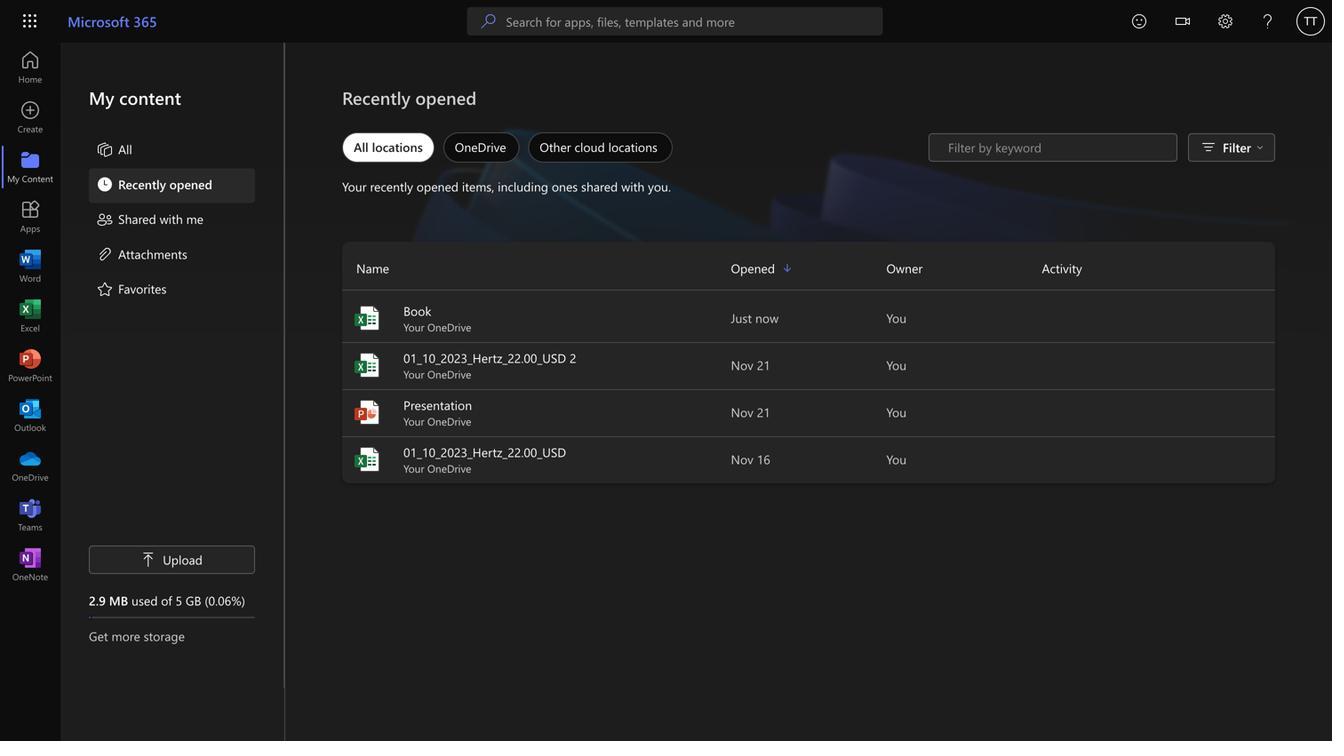 Task type: describe. For each thing, give the bounding box(es) containing it.
onedrive inside tab
[[455, 139, 506, 155]]

onedrive tab
[[439, 132, 524, 163]]

microsoft
[[68, 12, 129, 31]]

favorites
[[118, 281, 167, 297]]

activity
[[1042, 260, 1083, 277]]

my content
[[89, 86, 181, 109]]

create image
[[21, 108, 39, 126]]

your recently opened items, including ones shared with you.
[[342, 178, 671, 195]]

onedrive for book
[[428, 320, 472, 334]]

onedrive image
[[21, 457, 39, 475]]

0 vertical spatial recently opened
[[342, 86, 477, 109]]

nov for 01_10_2023_hertz_22.00_usd
[[731, 451, 754, 468]]

other cloud locations tab
[[524, 132, 677, 163]]

shared
[[582, 178, 618, 195]]

name presentation cell
[[342, 397, 731, 429]]

01_10_2023_hertz_22.00_usd for your
[[404, 444, 566, 461]]

01_10_2023_hertz_22.00_usd 2 your onedrive
[[404, 350, 577, 381]]

opened up the onedrive tab
[[416, 86, 477, 109]]

other cloud locations
[[540, 139, 658, 155]]

21 for 01_10_2023_hertz_22.00_usd 2
[[757, 357, 771, 373]]

2.9
[[89, 593, 106, 609]]

status inside application
[[929, 133, 1178, 162]]

16
[[757, 451, 771, 468]]

powerpoint image
[[353, 398, 381, 427]]

2
[[570, 350, 577, 366]]

2 locations from the left
[[609, 139, 658, 155]]

presentation your onedrive
[[404, 397, 472, 429]]

application containing my content
[[0, 43, 1333, 742]]

content
[[119, 86, 181, 109]]

none search field inside microsoft 365 banner
[[467, 7, 883, 36]]

opened
[[731, 260, 775, 277]]

opened inside 'element'
[[170, 176, 212, 192]]

shared
[[118, 211, 156, 227]]

onedrive for presentation
[[428, 414, 472, 429]]

excel image for 01_10_2023_hertz_22.00_usd
[[353, 351, 381, 380]]

you for book
[[887, 310, 907, 326]]

more
[[112, 628, 140, 645]]

opened left items,
[[417, 178, 459, 195]]

get more storage
[[89, 628, 185, 645]]

recently
[[370, 178, 413, 195]]

0 vertical spatial with
[[622, 178, 645, 195]]

presentation
[[404, 397, 472, 413]]

name book cell
[[342, 302, 731, 334]]

shared with me
[[118, 211, 204, 227]]

your for book
[[404, 320, 425, 334]]

nov for presentation
[[731, 404, 754, 421]]

shared with me element
[[96, 210, 204, 231]]

nov 16
[[731, 451, 771, 468]]

2.9 mb used of 5 gb (0.06%)
[[89, 593, 245, 609]]

onedrive for 01_10_2023_hertz_22.00_usd
[[428, 461, 472, 476]]

gb
[[186, 593, 201, 609]]

filter 
[[1223, 139, 1264, 156]]

me
[[186, 211, 204, 227]]

just
[[731, 310, 752, 326]]

all element
[[96, 140, 132, 162]]

1 horizontal spatial recently
[[342, 86, 411, 109]]



Task type: vqa. For each thing, say whether or not it's contained in the screenshot.
Create New element
no



Task type: locate. For each thing, give the bounding box(es) containing it.
nov 21 for presentation
[[731, 404, 771, 421]]

tab list containing all locations
[[338, 128, 677, 167]]

3 you from the top
[[887, 404, 907, 421]]

teams image
[[21, 507, 39, 525]]

your down the presentation
[[404, 414, 425, 429]]

opened button
[[731, 254, 887, 283]]

your
[[342, 178, 367, 195], [404, 320, 425, 334], [404, 367, 425, 381], [404, 414, 425, 429], [404, 461, 425, 476]]

application
[[0, 43, 1333, 742]]

locations
[[372, 139, 423, 155], [609, 139, 658, 155]]

microsoft 365 banner
[[0, 0, 1333, 46]]

onenote image
[[21, 557, 39, 574]]

21 up "16" at the bottom of the page
[[757, 404, 771, 421]]

just now
[[731, 310, 779, 326]]

your inside 01_10_2023_hertz_22.00_usd your onedrive
[[404, 461, 425, 476]]

excel image up powerpoint image
[[353, 351, 381, 380]]

nov left "16" at the bottom of the page
[[731, 451, 754, 468]]

excel image for book
[[353, 304, 381, 333]]

word image
[[21, 258, 39, 276]]

onedrive inside book your onedrive
[[428, 320, 472, 334]]

locations right 'cloud'
[[609, 139, 658, 155]]

nov 21
[[731, 357, 771, 373], [731, 404, 771, 421]]

you for 01_10_2023_hertz_22.00_usd
[[887, 451, 907, 468]]

recently up all locations
[[342, 86, 411, 109]]

excel image inside name 01_10_2023_hertz_22.00_usd cell
[[353, 445, 381, 474]]

1 horizontal spatial recently opened
[[342, 86, 477, 109]]

all inside tab
[[354, 139, 369, 155]]

all for all
[[118, 141, 132, 157]]

1 horizontal spatial with
[[622, 178, 645, 195]]

other
[[540, 139, 571, 155]]

onedrive down presentation your onedrive
[[428, 461, 472, 476]]

1 vertical spatial nov
[[731, 404, 754, 421]]

1 21 from the top
[[757, 357, 771, 373]]

nov
[[731, 357, 754, 373], [731, 404, 754, 421], [731, 451, 754, 468]]

4 you from the top
[[887, 451, 907, 468]]

mb
[[109, 593, 128, 609]]

0 horizontal spatial with
[[160, 211, 183, 227]]

1 vertical spatial with
[[160, 211, 183, 227]]

you for presentation
[[887, 404, 907, 421]]

ones
[[552, 178, 578, 195]]

upload
[[163, 552, 203, 568]]

0 vertical spatial recently
[[342, 86, 411, 109]]

nov down just
[[731, 357, 754, 373]]

excel image inside name book cell
[[353, 304, 381, 333]]

1 vertical spatial 21
[[757, 404, 771, 421]]

apps image
[[21, 208, 39, 226]]

1 you from the top
[[887, 310, 907, 326]]

of
[[161, 593, 172, 609]]

you
[[887, 310, 907, 326], [887, 357, 907, 373], [887, 404, 907, 421], [887, 451, 907, 468]]

onedrive inside 01_10_2023_hertz_22.00_usd your onedrive
[[428, 461, 472, 476]]

2 excel image from the top
[[353, 351, 381, 380]]

(0.06%)
[[205, 593, 245, 609]]

powerpoint image
[[21, 357, 39, 375]]

Search box. Suggestions appear as you type. search field
[[506, 7, 883, 36]]

opened
[[416, 86, 477, 109], [170, 176, 212, 192], [417, 178, 459, 195]]

nov 21 down just now
[[731, 357, 771, 373]]

1 vertical spatial 01_10_2023_hertz_22.00_usd
[[404, 444, 566, 461]]

all for all locations
[[354, 139, 369, 155]]

0 vertical spatial nov
[[731, 357, 754, 373]]

nov up nov 16
[[731, 404, 754, 421]]

1 vertical spatial excel image
[[353, 445, 381, 474]]

onedrive down book
[[428, 320, 472, 334]]

your inside book your onedrive
[[404, 320, 425, 334]]

0 horizontal spatial excel image
[[21, 308, 39, 325]]

cloud
[[575, 139, 605, 155]]

your down book
[[404, 320, 425, 334]]

owner button
[[887, 254, 1042, 283]]

you for 01_10_2023_hertz_22.00_usd 2
[[887, 357, 907, 373]]

locations up recently
[[372, 139, 423, 155]]

home image
[[21, 59, 39, 76]]

book your onedrive
[[404, 303, 472, 334]]

0 vertical spatial nov 21
[[731, 357, 771, 373]]

book
[[404, 303, 432, 319]]

onedrive up the presentation
[[428, 367, 472, 381]]

with inside shared with me element
[[160, 211, 183, 227]]

1 vertical spatial recently
[[118, 176, 166, 192]]

0 horizontal spatial recently
[[118, 176, 166, 192]]

name 01_10_2023_hertz_22.00_usd cell
[[342, 444, 731, 476]]

attachments
[[118, 246, 187, 262]]

01_10_2023_hertz_22.00_usd inside 01_10_2023_hertz_22.00_usd 2 your onedrive
[[404, 350, 566, 366]]

onedrive inside presentation your onedrive
[[428, 414, 472, 429]]

menu containing all
[[89, 133, 255, 308]]

all locations
[[354, 139, 423, 155]]

1 horizontal spatial all
[[354, 139, 369, 155]]

excel image inside name 01_10_2023_hertz_22.00_usd 2 cell
[[353, 351, 381, 380]]

your for presentation
[[404, 414, 425, 429]]

1 nov 21 from the top
[[731, 357, 771, 373]]

with
[[622, 178, 645, 195], [160, 211, 183, 227]]

1 excel image from the top
[[353, 304, 381, 333]]

5
[[176, 593, 182, 609]]

0 horizontal spatial locations
[[372, 139, 423, 155]]

recently opened up shared with me
[[118, 176, 212, 192]]

0 horizontal spatial all
[[118, 141, 132, 157]]


[[142, 553, 156, 567]]

recently up shared
[[118, 176, 166, 192]]

name button
[[342, 254, 731, 283]]

01_10_2023_hertz_22.00_usd down presentation your onedrive
[[404, 444, 566, 461]]

01_10_2023_hertz_22.00_usd your onedrive
[[404, 444, 566, 476]]

with left me
[[160, 211, 183, 227]]

row inside application
[[342, 254, 1276, 291]]

microsoft 365
[[68, 12, 157, 31]]

onedrive down the presentation
[[428, 414, 472, 429]]

recently inside 'element'
[[118, 176, 166, 192]]

get
[[89, 628, 108, 645]]

opened up me
[[170, 176, 212, 192]]

your for 01_10_2023_hertz_22.00_usd
[[404, 461, 425, 476]]

recently opened
[[342, 86, 477, 109], [118, 176, 212, 192]]

my content left pane navigation navigation
[[60, 43, 285, 688]]

1 01_10_2023_hertz_22.00_usd from the top
[[404, 350, 566, 366]]

1 locations from the left
[[372, 139, 423, 155]]

row
[[342, 254, 1276, 291]]

onedrive inside 01_10_2023_hertz_22.00_usd 2 your onedrive
[[428, 367, 472, 381]]

tab list
[[338, 128, 677, 167]]

owner
[[887, 260, 923, 277]]

get more storage button
[[89, 628, 255, 645]]

attachments element
[[96, 245, 187, 266]]

activity, column 4 of 4 column header
[[1042, 254, 1276, 283]]

1 nov from the top
[[731, 357, 754, 373]]

status
[[929, 133, 1178, 162]]

excel image up powerpoint icon
[[21, 308, 39, 325]]

all locations tab
[[338, 132, 439, 163]]

01_10_2023_hertz_22.00_usd down book your onedrive
[[404, 350, 566, 366]]

your up the presentation
[[404, 367, 425, 381]]

navigation
[[0, 43, 60, 590]]

recently opened element
[[96, 175, 212, 196]]

filter
[[1223, 139, 1252, 156]]

my content image
[[21, 158, 39, 176]]

0 vertical spatial 01_10_2023_hertz_22.00_usd
[[404, 350, 566, 366]]

your inside 01_10_2023_hertz_22.00_usd 2 your onedrive
[[404, 367, 425, 381]]

name 01_10_2023_hertz_22.00_usd 2 cell
[[342, 349, 731, 381]]

recently opened up all locations
[[342, 86, 477, 109]]

0 vertical spatial excel image
[[21, 308, 39, 325]]

2 nov from the top
[[731, 404, 754, 421]]

0 horizontal spatial recently opened
[[118, 176, 212, 192]]

2 vertical spatial nov
[[731, 451, 754, 468]]

used
[[132, 593, 158, 609]]

outlook image
[[21, 407, 39, 425]]

storage
[[144, 628, 185, 645]]

now
[[756, 310, 779, 326]]

3 nov from the top
[[731, 451, 754, 468]]

recently
[[342, 86, 411, 109], [118, 176, 166, 192]]

365
[[133, 12, 157, 31]]

tt
[[1305, 14, 1318, 28]]

your down presentation your onedrive
[[404, 461, 425, 476]]

excel image down name
[[353, 304, 381, 333]]

0 vertical spatial excel image
[[353, 304, 381, 333]]

navigation inside application
[[0, 43, 60, 590]]

with left you.
[[622, 178, 645, 195]]

21
[[757, 357, 771, 373], [757, 404, 771, 421]]

Filter by keyword text field
[[947, 139, 1168, 156]]

menu
[[89, 133, 255, 308]]

1 horizontal spatial locations
[[609, 139, 658, 155]]

favorites element
[[96, 280, 167, 301]]

0 vertical spatial 21
[[757, 357, 771, 373]]

1 vertical spatial recently opened
[[118, 176, 212, 192]]

all
[[354, 139, 369, 155], [118, 141, 132, 157]]

01_10_2023_hertz_22.00_usd
[[404, 350, 566, 366], [404, 444, 566, 461]]

1 vertical spatial excel image
[[353, 351, 381, 380]]

 upload
[[142, 552, 203, 568]]

your inside presentation your onedrive
[[404, 414, 425, 429]]

excel image
[[21, 308, 39, 325], [353, 445, 381, 474]]

excel image down powerpoint image
[[353, 445, 381, 474]]

2 01_10_2023_hertz_22.00_usd from the top
[[404, 444, 566, 461]]

21 down now
[[757, 357, 771, 373]]

onedrive up items,
[[455, 139, 506, 155]]

excel image
[[353, 304, 381, 333], [353, 351, 381, 380]]

your left recently
[[342, 178, 367, 195]]

01_10_2023_hertz_22.00_usd for 2
[[404, 350, 566, 366]]

my
[[89, 86, 114, 109]]

you.
[[648, 178, 671, 195]]

onedrive
[[455, 139, 506, 155], [428, 320, 472, 334], [428, 367, 472, 381], [428, 414, 472, 429], [428, 461, 472, 476]]

recently opened inside 'element'
[[118, 176, 212, 192]]

1 vertical spatial nov 21
[[731, 404, 771, 421]]

21 for presentation
[[757, 404, 771, 421]]

items,
[[462, 178, 495, 195]]


[[1176, 14, 1191, 28]]

nov 21 up nov 16
[[731, 404, 771, 421]]

1 horizontal spatial excel image
[[353, 445, 381, 474]]

including
[[498, 178, 549, 195]]

None search field
[[467, 7, 883, 36]]

row containing name
[[342, 254, 1276, 291]]

name
[[357, 260, 389, 277]]

tt button
[[1290, 0, 1333, 43]]

 button
[[1162, 0, 1205, 46]]

all inside my content left pane navigation navigation
[[118, 141, 132, 157]]

2 you from the top
[[887, 357, 907, 373]]

nov 21 for 01_10_2023_hertz_22.00_usd 2
[[731, 357, 771, 373]]

2 21 from the top
[[757, 404, 771, 421]]

menu inside my content left pane navigation navigation
[[89, 133, 255, 308]]


[[1257, 144, 1264, 151]]

nov for 01_10_2023_hertz_22.00_usd 2
[[731, 357, 754, 373]]

2 nov 21 from the top
[[731, 404, 771, 421]]



